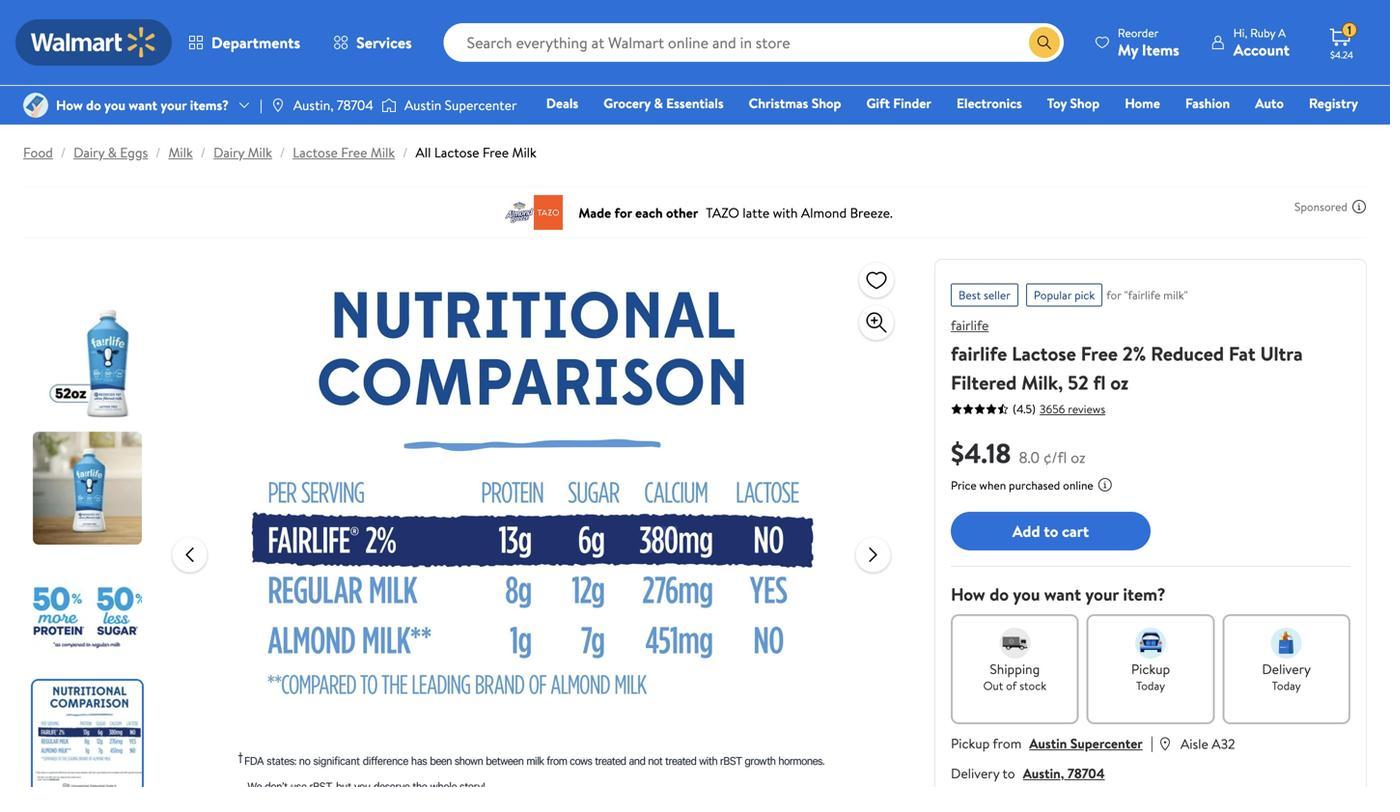 Task type: vqa. For each thing, say whether or not it's contained in the screenshot.
the right |
yes



Task type: describe. For each thing, give the bounding box(es) containing it.
you for how do you want your items?
[[104, 96, 125, 114]]

reduced
[[1151, 340, 1225, 367]]

intent image for pickup image
[[1136, 628, 1166, 659]]

today for delivery
[[1272, 677, 1301, 694]]

all
[[416, 143, 431, 162]]

1 / from the left
[[61, 143, 66, 162]]

milk link
[[168, 143, 193, 162]]

want for items?
[[129, 96, 157, 114]]

home link
[[1116, 93, 1169, 113]]

0 horizontal spatial lactose
[[293, 143, 338, 162]]

fl
[[1094, 369, 1106, 396]]

want for item?
[[1045, 582, 1082, 606]]

add to favorites list, fairlife lactose free 2% reduced fat ultra filtered milk, 52 fl oz image
[[865, 268, 888, 292]]

pickup for pickup today
[[1132, 660, 1171, 678]]

legal information image
[[1098, 477, 1113, 492]]

stock
[[1020, 677, 1047, 694]]

for "fairlife milk"
[[1107, 287, 1188, 303]]

gift finder
[[867, 94, 932, 112]]

all lactose free milk link
[[416, 143, 537, 162]]

online
[[1063, 477, 1094, 493]]

registry link
[[1301, 93, 1367, 113]]

reorder my items
[[1118, 25, 1180, 60]]

how do you want your items?
[[56, 96, 229, 114]]

delivery today
[[1262, 660, 1311, 694]]

registry one debit
[[1211, 94, 1359, 140]]

dairy & eggs link
[[73, 143, 148, 162]]

5 / from the left
[[403, 143, 408, 162]]

how for how do you want your item?
[[951, 582, 986, 606]]

delivery for to
[[951, 764, 1000, 783]]

auto link
[[1247, 93, 1293, 113]]

pick
[[1075, 287, 1095, 303]]

austin, 78704 button
[[1023, 764, 1105, 783]]

$4.18
[[951, 434, 1011, 472]]

purchased
[[1009, 477, 1061, 493]]

delivery for today
[[1262, 660, 1311, 678]]

best
[[959, 287, 981, 303]]

0 horizontal spatial free
[[341, 143, 367, 162]]

 image for austin, 78704
[[270, 98, 286, 113]]

aisle a32
[[1181, 734, 1236, 753]]

best seller
[[959, 287, 1011, 303]]

electronics link
[[948, 93, 1031, 113]]

austin inside pickup from austin supercenter |
[[1030, 734, 1067, 753]]

1 fairlife from the top
[[951, 316, 989, 335]]

lactose inside fairlife fairlife lactose free 2% reduced fat ultra filtered milk, 52 fl oz
[[1012, 340, 1077, 367]]

departments button
[[172, 19, 317, 66]]

services
[[356, 32, 412, 53]]

aisle
[[1181, 734, 1209, 753]]

3656
[[1040, 401, 1065, 417]]

gift
[[867, 94, 890, 112]]

0 horizontal spatial &
[[108, 143, 117, 162]]

fairlife fairlife lactose free 2% reduced fat ultra filtered milk, 52 fl oz
[[951, 316, 1303, 396]]

shipping
[[990, 660, 1040, 678]]

one
[[1211, 121, 1240, 140]]

0 vertical spatial austin
[[405, 96, 442, 114]]

grocery & essentials link
[[595, 93, 733, 113]]

$4.24
[[1331, 48, 1354, 61]]

austin, 78704
[[293, 96, 374, 114]]

auto
[[1256, 94, 1284, 112]]

walmart+
[[1301, 121, 1359, 140]]

christmas
[[749, 94, 809, 112]]

0 vertical spatial supercenter
[[445, 96, 517, 114]]

reorder
[[1118, 25, 1159, 41]]

toy
[[1047, 94, 1067, 112]]

debit
[[1243, 121, 1276, 140]]

pickup from austin supercenter |
[[951, 732, 1154, 753]]

walmart image
[[31, 27, 156, 58]]

toy shop link
[[1039, 93, 1109, 113]]

fairlife lactose free 2% reduced fat ultra filtered milk, 52 fl oz image
[[223, 259, 841, 787]]

add to cart button
[[951, 512, 1151, 550]]

cart
[[1062, 520, 1089, 542]]

home
[[1125, 94, 1161, 112]]

registry
[[1309, 94, 1359, 112]]

"fairlife
[[1124, 287, 1161, 303]]

1 horizontal spatial &
[[654, 94, 663, 112]]

3 milk from the left
[[371, 143, 395, 162]]

austin supercenter button
[[1030, 734, 1143, 753]]

price
[[951, 477, 977, 493]]

0 vertical spatial austin,
[[293, 96, 334, 114]]

3656 reviews link
[[1036, 401, 1106, 417]]

how do you want your item?
[[951, 582, 1166, 606]]

dairy milk link
[[213, 143, 272, 162]]

1 horizontal spatial lactose
[[434, 143, 479, 162]]

4 milk from the left
[[512, 143, 537, 162]]

next media item image
[[862, 543, 885, 566]]

milk"
[[1164, 287, 1188, 303]]

8.0
[[1019, 447, 1040, 468]]

shipping out of stock
[[984, 660, 1047, 694]]

fat
[[1229, 340, 1256, 367]]

a
[[1279, 25, 1286, 41]]

from
[[993, 734, 1022, 753]]

do for how do you want your items?
[[86, 96, 101, 114]]

christmas shop link
[[740, 93, 850, 113]]

my
[[1118, 39, 1139, 60]]



Task type: locate. For each thing, give the bounding box(es) containing it.
1 horizontal spatial dairy
[[213, 143, 245, 162]]

1
[[1348, 22, 1352, 38]]

/ right food
[[61, 143, 66, 162]]

sponsored
[[1295, 198, 1348, 215]]

filtered
[[951, 369, 1017, 396]]

0 horizontal spatial want
[[129, 96, 157, 114]]

fairlife lactose free 2% reduced fat ultra filtered milk, 52 fl oz - image 4 of 12 image
[[33, 681, 146, 787]]

/
[[61, 143, 66, 162], [156, 143, 161, 162], [201, 143, 206, 162], [280, 143, 285, 162], [403, 143, 408, 162]]

0 vertical spatial 78704
[[337, 96, 374, 114]]

1 horizontal spatial today
[[1272, 677, 1301, 694]]

price when purchased online
[[951, 477, 1094, 493]]

ruby
[[1251, 25, 1276, 41]]

free up fl
[[1081, 340, 1118, 367]]

1 vertical spatial want
[[1045, 582, 1082, 606]]

(4.5)
[[1013, 401, 1036, 417]]

milk
[[168, 143, 193, 162], [248, 143, 272, 162], [371, 143, 395, 162], [512, 143, 537, 162]]

0 horizontal spatial how
[[56, 96, 83, 114]]

austin
[[405, 96, 442, 114], [1030, 734, 1067, 753]]

1 horizontal spatial how
[[951, 582, 986, 606]]

hi,
[[1234, 25, 1248, 41]]

1 horizontal spatial 78704
[[1068, 764, 1105, 783]]

to for add
[[1044, 520, 1059, 542]]

how up dairy & eggs link
[[56, 96, 83, 114]]

deals link
[[538, 93, 587, 113]]

1 horizontal spatial oz
[[1111, 369, 1129, 396]]

lactose right 'all'
[[434, 143, 479, 162]]

intent image for delivery image
[[1271, 628, 1302, 659]]

christmas shop
[[749, 94, 842, 112]]

your left item?
[[1086, 582, 1119, 606]]

1 horizontal spatial austin
[[1030, 734, 1067, 753]]

| left aisle
[[1151, 732, 1154, 753]]

|
[[260, 96, 262, 114], [1151, 732, 1154, 753]]

pickup today
[[1132, 660, 1171, 694]]

today inside delivery today
[[1272, 677, 1301, 694]]

account
[[1234, 39, 1290, 60]]

1 horizontal spatial  image
[[270, 98, 286, 113]]

electronics
[[957, 94, 1022, 112]]

how up out
[[951, 582, 986, 606]]

0 horizontal spatial supercenter
[[445, 96, 517, 114]]

78704 up lactose free milk link
[[337, 96, 374, 114]]

1 vertical spatial austin
[[1030, 734, 1067, 753]]

0 vertical spatial want
[[129, 96, 157, 114]]

 image
[[23, 93, 48, 118], [270, 98, 286, 113]]

austin,
[[293, 96, 334, 114], [1023, 764, 1065, 783]]

dairy
[[73, 143, 105, 162], [213, 143, 245, 162]]

oz inside $4.18 8.0 ¢/fl oz
[[1071, 447, 1086, 468]]

1 horizontal spatial your
[[1086, 582, 1119, 606]]

food
[[23, 143, 53, 162]]

today for pickup
[[1137, 677, 1166, 694]]

you for how do you want your item?
[[1013, 582, 1040, 606]]

lactose down austin, 78704
[[293, 143, 338, 162]]

& left eggs
[[108, 143, 117, 162]]

1 vertical spatial your
[[1086, 582, 1119, 606]]

intent image for shipping image
[[1000, 628, 1031, 659]]

how for how do you want your items?
[[56, 96, 83, 114]]

/ left 'all'
[[403, 143, 408, 162]]

0 vertical spatial to
[[1044, 520, 1059, 542]]

to down from
[[1003, 764, 1016, 783]]

0 vertical spatial delivery
[[1262, 660, 1311, 678]]

1 vertical spatial |
[[1151, 732, 1154, 753]]

eggs
[[120, 143, 148, 162]]

2 horizontal spatial lactose
[[1012, 340, 1077, 367]]

deals
[[546, 94, 579, 112]]

of
[[1006, 677, 1017, 694]]

1 vertical spatial 78704
[[1068, 764, 1105, 783]]

pickup left from
[[951, 734, 990, 753]]

food link
[[23, 143, 53, 162]]

fairlife
[[951, 316, 989, 335], [951, 340, 1007, 367]]

1 vertical spatial delivery
[[951, 764, 1000, 783]]

for
[[1107, 287, 1122, 303]]

0 vertical spatial your
[[161, 96, 187, 114]]

reviews
[[1068, 401, 1106, 417]]

dairy right milk link at the top
[[213, 143, 245, 162]]

0 horizontal spatial to
[[1003, 764, 1016, 783]]

do for how do you want your item?
[[990, 582, 1009, 606]]

ad disclaimer and feedback for skylinedisplayad image
[[1352, 199, 1367, 214]]

item?
[[1123, 582, 1166, 606]]

1 horizontal spatial you
[[1013, 582, 1040, 606]]

1 vertical spatial fairlife
[[951, 340, 1007, 367]]

0 vertical spatial how
[[56, 96, 83, 114]]

3 / from the left
[[201, 143, 206, 162]]

1 horizontal spatial do
[[990, 582, 1009, 606]]

1 vertical spatial austin,
[[1023, 764, 1065, 783]]

hi, ruby a account
[[1234, 25, 1290, 60]]

food / dairy & eggs / milk / dairy milk / lactose free milk / all lactose free milk
[[23, 143, 537, 162]]

0 vertical spatial &
[[654, 94, 663, 112]]

want down add to cart button
[[1045, 582, 1082, 606]]

today down intent image for delivery
[[1272, 677, 1301, 694]]

services button
[[317, 19, 428, 66]]

52
[[1068, 369, 1089, 396]]

0 horizontal spatial delivery
[[951, 764, 1000, 783]]

0 vertical spatial fairlife
[[951, 316, 989, 335]]

pickup
[[1132, 660, 1171, 678], [951, 734, 990, 753]]

shop for toy shop
[[1070, 94, 1100, 112]]

1 horizontal spatial austin,
[[1023, 764, 1065, 783]]

want
[[129, 96, 157, 114], [1045, 582, 1082, 606]]

ultra
[[1261, 340, 1303, 367]]

(4.5) 3656 reviews
[[1013, 401, 1106, 417]]

4 / from the left
[[280, 143, 285, 162]]

pickup for pickup from austin supercenter |
[[951, 734, 990, 753]]

2 horizontal spatial free
[[1081, 340, 1118, 367]]

1 horizontal spatial |
[[1151, 732, 1154, 753]]

to for delivery
[[1003, 764, 1016, 783]]

shop for christmas shop
[[812, 94, 842, 112]]

1 vertical spatial you
[[1013, 582, 1040, 606]]

1 horizontal spatial supercenter
[[1071, 734, 1143, 753]]

finder
[[893, 94, 932, 112]]

2 fairlife from the top
[[951, 340, 1007, 367]]

toy shop
[[1047, 94, 1100, 112]]

oz right fl
[[1111, 369, 1129, 396]]

walmart+ link
[[1292, 120, 1367, 141]]

oz
[[1111, 369, 1129, 396], [1071, 447, 1086, 468]]

& right grocery
[[654, 94, 663, 112]]

0 horizontal spatial  image
[[23, 93, 48, 118]]

shop right the toy
[[1070, 94, 1100, 112]]

add
[[1013, 520, 1040, 542]]

Walmart Site-Wide search field
[[444, 23, 1064, 62]]

fairlife down best
[[951, 316, 989, 335]]

0 horizontal spatial your
[[161, 96, 187, 114]]

oz right the ¢/fl
[[1071, 447, 1086, 468]]

Search search field
[[444, 23, 1064, 62]]

1 milk from the left
[[168, 143, 193, 162]]

0 horizontal spatial dairy
[[73, 143, 105, 162]]

78704 down austin supercenter button
[[1068, 764, 1105, 783]]

0 horizontal spatial today
[[1137, 677, 1166, 694]]

delivery
[[1262, 660, 1311, 678], [951, 764, 1000, 783]]

2 milk from the left
[[248, 143, 272, 162]]

2 dairy from the left
[[213, 143, 245, 162]]

austin up 'all'
[[405, 96, 442, 114]]

/ left milk link at the top
[[156, 143, 161, 162]]

&
[[654, 94, 663, 112], [108, 143, 117, 162]]

$4.18 8.0 ¢/fl oz
[[951, 434, 1086, 472]]

austin, up lactose free milk link
[[293, 96, 334, 114]]

| up "dairy milk" link
[[260, 96, 262, 114]]

fairlife up filtered
[[951, 340, 1007, 367]]

1 horizontal spatial delivery
[[1262, 660, 1311, 678]]

your for item?
[[1086, 582, 1119, 606]]

supercenter up austin, 78704 button
[[1071, 734, 1143, 753]]

0 horizontal spatial oz
[[1071, 447, 1086, 468]]

milk,
[[1022, 369, 1063, 396]]

search icon image
[[1037, 35, 1052, 50]]

free inside fairlife fairlife lactose free 2% reduced fat ultra filtered milk, 52 fl oz
[[1081, 340, 1118, 367]]

popular
[[1034, 287, 1072, 303]]

0 horizontal spatial |
[[260, 96, 262, 114]]

delivery to austin, 78704
[[951, 764, 1105, 783]]

1 dairy from the left
[[73, 143, 105, 162]]

/ right "dairy milk" link
[[280, 143, 285, 162]]

1 horizontal spatial shop
[[1070, 94, 1100, 112]]

to inside button
[[1044, 520, 1059, 542]]

1 vertical spatial &
[[108, 143, 117, 162]]

do up intent image for shipping
[[990, 582, 1009, 606]]

fairlife lactose free 2% reduced fat ultra filtered milk, 52 fl oz - image 2 of 12 image
[[33, 432, 146, 545]]

1 vertical spatial pickup
[[951, 734, 990, 753]]

do up dairy & eggs link
[[86, 96, 101, 114]]

oz inside fairlife fairlife lactose free 2% reduced fat ultra filtered milk, 52 fl oz
[[1111, 369, 1129, 396]]

delivery down intent image for delivery
[[1262, 660, 1311, 678]]

0 horizontal spatial pickup
[[951, 734, 990, 753]]

1 shop from the left
[[812, 94, 842, 112]]

2 today from the left
[[1272, 677, 1301, 694]]

fairlife lactose free 2% reduced fat ultra filtered milk, 52 fl oz - image 3 of 12 image
[[33, 556, 146, 669]]

one debit link
[[1202, 120, 1285, 141]]

¢/fl
[[1044, 447, 1067, 468]]

fashion link
[[1177, 93, 1239, 113]]

1 vertical spatial oz
[[1071, 447, 1086, 468]]

gift finder link
[[858, 93, 940, 113]]

you up intent image for shipping
[[1013, 582, 1040, 606]]

0 horizontal spatial do
[[86, 96, 101, 114]]

your left 'items?'
[[161, 96, 187, 114]]

lactose free milk link
[[293, 143, 395, 162]]

1 vertical spatial supercenter
[[1071, 734, 1143, 753]]

supercenter up all lactose free milk link
[[445, 96, 517, 114]]

milk right milk link at the top
[[248, 143, 272, 162]]

milk down austin supercenter
[[512, 143, 537, 162]]

0 vertical spatial pickup
[[1132, 660, 1171, 678]]

1 horizontal spatial to
[[1044, 520, 1059, 542]]

pickup down intent image for pickup
[[1132, 660, 1171, 678]]

1 vertical spatial to
[[1003, 764, 1016, 783]]

shop right christmas
[[812, 94, 842, 112]]

1 today from the left
[[1137, 677, 1166, 694]]

supercenter
[[445, 96, 517, 114], [1071, 734, 1143, 753]]

0 horizontal spatial austin,
[[293, 96, 334, 114]]

fairlife lactose free 2% reduced fat ultra filtered milk, 52 fl oz - image 1 of 12 image
[[33, 307, 146, 420]]

essentials
[[666, 94, 724, 112]]

a32
[[1212, 734, 1236, 753]]

 image up food / dairy & eggs / milk / dairy milk / lactose free milk / all lactose free milk
[[270, 98, 286, 113]]

free
[[341, 143, 367, 162], [483, 143, 509, 162], [1081, 340, 1118, 367]]

dairy left eggs
[[73, 143, 105, 162]]

previous media item image
[[178, 543, 201, 566]]

when
[[980, 477, 1006, 493]]

today down intent image for pickup
[[1137, 677, 1166, 694]]

0 vertical spatial you
[[104, 96, 125, 114]]

milk left 'all'
[[371, 143, 395, 162]]

 image for how do you want your items?
[[23, 93, 48, 118]]

0 horizontal spatial 78704
[[337, 96, 374, 114]]

0 horizontal spatial shop
[[812, 94, 842, 112]]

2 / from the left
[[156, 143, 161, 162]]

0 vertical spatial oz
[[1111, 369, 1129, 396]]

0 horizontal spatial you
[[104, 96, 125, 114]]

1 horizontal spatial free
[[483, 143, 509, 162]]

seller
[[984, 287, 1011, 303]]

your for items?
[[161, 96, 187, 114]]

do
[[86, 96, 101, 114], [990, 582, 1009, 606]]

0 vertical spatial do
[[86, 96, 101, 114]]

austin, down pickup from austin supercenter |
[[1023, 764, 1065, 783]]

lactose up milk,
[[1012, 340, 1077, 367]]

you up dairy & eggs link
[[104, 96, 125, 114]]

to left cart
[[1044, 520, 1059, 542]]

today inside pickup today
[[1137, 677, 1166, 694]]

1 horizontal spatial want
[[1045, 582, 1082, 606]]

pickup inside pickup from austin supercenter |
[[951, 734, 990, 753]]

supercenter inside pickup from austin supercenter |
[[1071, 734, 1143, 753]]

austin up austin, 78704 button
[[1030, 734, 1067, 753]]

your
[[161, 96, 187, 114], [1086, 582, 1119, 606]]

zoom image modal image
[[865, 311, 888, 334]]

grocery & essentials
[[604, 94, 724, 112]]

out
[[984, 677, 1004, 694]]

want up eggs
[[129, 96, 157, 114]]

departments
[[211, 32, 300, 53]]

popular pick
[[1034, 287, 1095, 303]]

1 horizontal spatial pickup
[[1132, 660, 1171, 678]]

add to cart
[[1013, 520, 1089, 542]]

1 vertical spatial how
[[951, 582, 986, 606]]

free down austin supercenter
[[483, 143, 509, 162]]

milk right eggs
[[168, 143, 193, 162]]

items
[[1142, 39, 1180, 60]]

items?
[[190, 96, 229, 114]]

austin supercenter
[[405, 96, 517, 114]]

free down austin, 78704
[[341, 143, 367, 162]]

delivery down from
[[951, 764, 1000, 783]]

2 shop from the left
[[1070, 94, 1100, 112]]

1 vertical spatial do
[[990, 582, 1009, 606]]

 image
[[381, 96, 397, 115]]

/ right milk link at the top
[[201, 143, 206, 162]]

0 vertical spatial |
[[260, 96, 262, 114]]

0 horizontal spatial austin
[[405, 96, 442, 114]]

 image up food link
[[23, 93, 48, 118]]



